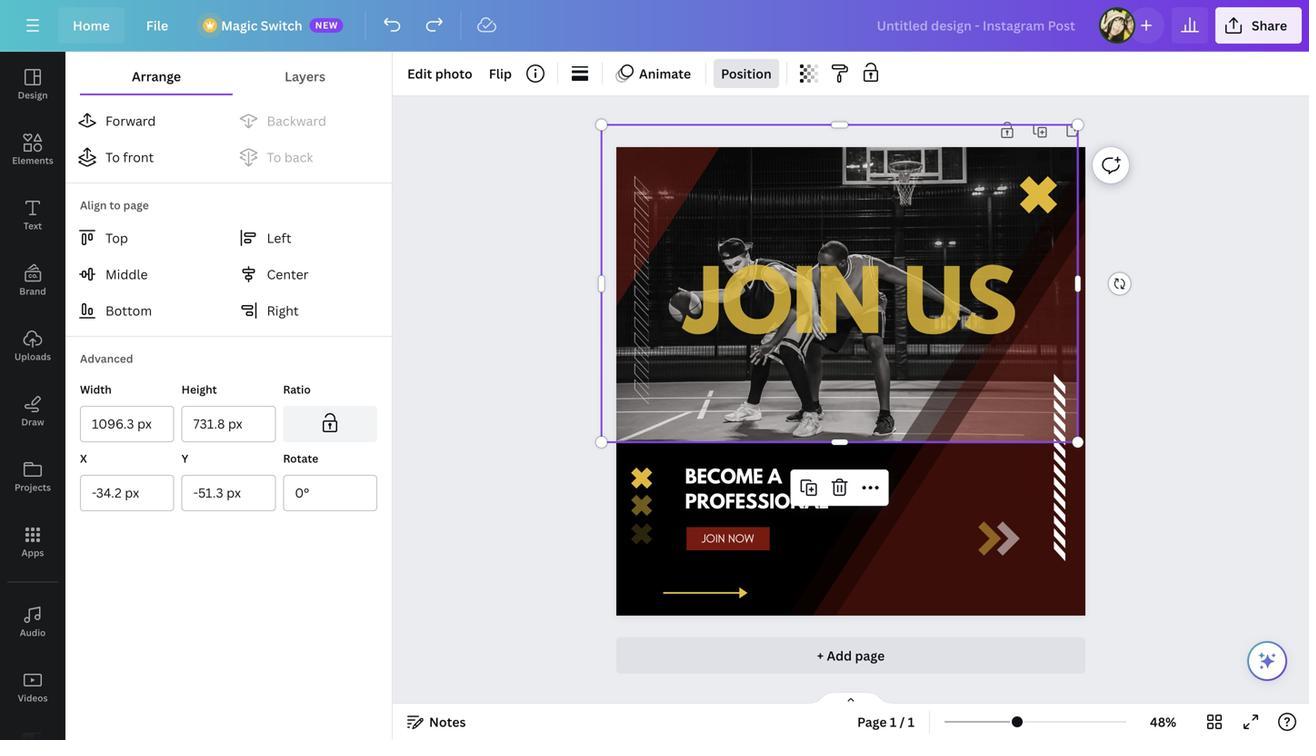 Task type: vqa. For each thing, say whether or not it's contained in the screenshot.
Projects button
yes



Task type: describe. For each thing, give the bounding box(es) containing it.
file button
[[132, 7, 183, 44]]

videos
[[18, 693, 48, 705]]

draw button
[[0, 379, 65, 445]]

arrange
[[132, 68, 181, 85]]

page for + add page
[[855, 648, 885, 665]]

+ add page
[[817, 648, 885, 665]]

layers button
[[233, 59, 377, 94]]

join for join us
[[685, 260, 882, 362]]

height
[[182, 382, 217, 397]]

bottom
[[105, 302, 152, 320]]

magic media image
[[0, 721, 65, 741]]

back
[[284, 149, 313, 166]]

Width text field
[[92, 407, 162, 442]]

1 1 from the left
[[890, 714, 897, 731]]

home
[[73, 17, 110, 34]]

canva assistant image
[[1256, 651, 1278, 673]]

new
[[315, 19, 338, 31]]

x
[[80, 451, 87, 466]]

/
[[900, 714, 905, 731]]

to back button
[[230, 139, 386, 175]]

to front
[[105, 149, 154, 166]]

switch
[[261, 17, 302, 34]]

center button
[[230, 256, 386, 293]]

X text field
[[92, 476, 162, 511]]

Rotate text field
[[295, 476, 365, 511]]

design button
[[0, 52, 65, 117]]

a
[[768, 468, 782, 490]]

align to page list
[[65, 220, 392, 329]]

advanced
[[80, 351, 133, 366]]

left button
[[230, 220, 386, 256]]

middle button
[[69, 256, 225, 293]]

share button
[[1215, 7, 1302, 44]]

brand
[[19, 285, 46, 298]]

top button
[[69, 220, 225, 256]]

become
[[685, 468, 763, 490]]

side panel tab list
[[0, 52, 65, 741]]

draw
[[21, 416, 44, 429]]

width
[[80, 382, 112, 397]]

notes
[[429, 714, 466, 731]]

audio
[[20, 627, 46, 640]]

forward button
[[69, 103, 225, 139]]

Design title text field
[[862, 7, 1092, 44]]

page for align to page
[[123, 198, 149, 213]]

flip button
[[482, 59, 519, 88]]

videos button
[[0, 656, 65, 721]]

elements
[[12, 155, 53, 167]]

left
[[267, 230, 292, 247]]

file
[[146, 17, 168, 34]]

notes button
[[400, 708, 473, 737]]

Y text field
[[193, 476, 264, 511]]

design
[[18, 89, 48, 101]]

apps button
[[0, 510, 65, 576]]

position
[[721, 65, 772, 82]]

rotate
[[283, 451, 318, 466]]

edit
[[407, 65, 432, 82]]

join us
[[685, 260, 1016, 362]]

photo
[[435, 65, 473, 82]]

add
[[827, 648, 852, 665]]

professional
[[685, 493, 829, 515]]

middle
[[105, 266, 148, 283]]

show pages image
[[807, 692, 895, 706]]

audio button
[[0, 590, 65, 656]]

right
[[267, 302, 299, 320]]



Task type: locate. For each thing, give the bounding box(es) containing it.
to left front
[[105, 149, 120, 166]]

to for to front
[[105, 149, 120, 166]]

1 left /
[[890, 714, 897, 731]]

to for to back
[[267, 149, 281, 166]]

now
[[728, 532, 754, 546]]

projects button
[[0, 445, 65, 510]]

0 horizontal spatial page
[[123, 198, 149, 213]]

1 to from the left
[[105, 149, 120, 166]]

1 horizontal spatial 1
[[908, 714, 915, 731]]

48% button
[[1134, 708, 1193, 737]]

page right add
[[855, 648, 885, 665]]

front
[[123, 149, 154, 166]]

1
[[890, 714, 897, 731], [908, 714, 915, 731]]

right arrows illustration image
[[978, 522, 1020, 556]]

page right the to
[[123, 198, 149, 213]]

share
[[1252, 17, 1287, 34]]

1 vertical spatial page
[[855, 648, 885, 665]]

0 horizontal spatial 1
[[890, 714, 897, 731]]

Height text field
[[193, 407, 264, 442]]

animate
[[639, 65, 691, 82]]

bottom button
[[69, 293, 225, 329]]

page
[[123, 198, 149, 213], [855, 648, 885, 665]]

top
[[105, 230, 128, 247]]

align to page
[[80, 198, 149, 213]]

0 horizontal spatial to
[[105, 149, 120, 166]]

flip
[[489, 65, 512, 82]]

center
[[267, 266, 309, 283]]

us
[[903, 260, 1016, 362]]

animate button
[[610, 59, 698, 88]]

right button
[[230, 293, 386, 329]]

to
[[105, 149, 120, 166], [267, 149, 281, 166]]

1 vertical spatial join
[[702, 532, 725, 546]]

apps
[[21, 547, 44, 560]]

edit photo button
[[400, 59, 480, 88]]

projects
[[15, 482, 51, 494]]

join
[[685, 260, 882, 362], [702, 532, 725, 546]]

+ add page button
[[616, 638, 1086, 675]]

0 vertical spatial join
[[685, 260, 882, 362]]

arrange button
[[80, 59, 233, 94]]

join for join now
[[702, 532, 725, 546]]

become a professional
[[685, 468, 829, 515]]

+
[[817, 648, 824, 665]]

to left back
[[267, 149, 281, 166]]

page inside button
[[855, 648, 885, 665]]

1 right /
[[908, 714, 915, 731]]

to front button
[[69, 139, 225, 175]]

home link
[[58, 7, 124, 44]]

y
[[182, 451, 188, 466]]

2 1 from the left
[[908, 714, 915, 731]]

forward
[[105, 112, 156, 130]]

position button
[[714, 59, 779, 88]]

brand button
[[0, 248, 65, 314]]

list containing forward
[[65, 103, 392, 175]]

page 1 / 1
[[857, 714, 915, 731]]

ratio
[[283, 382, 311, 397]]

page
[[857, 714, 887, 731]]

1 horizontal spatial to
[[267, 149, 281, 166]]

to inside button
[[105, 149, 120, 166]]

elements button
[[0, 117, 65, 183]]

text
[[24, 220, 42, 232]]

backward
[[267, 112, 326, 130]]

backward button
[[230, 103, 386, 139]]

to back
[[267, 149, 313, 166]]

align
[[80, 198, 107, 213]]

join now
[[702, 532, 754, 546]]

uploads
[[14, 351, 51, 363]]

text button
[[0, 183, 65, 248]]

1 horizontal spatial page
[[855, 648, 885, 665]]

magic
[[221, 17, 258, 34]]

main menu bar
[[0, 0, 1309, 52]]

uploads button
[[0, 314, 65, 379]]

magic switch
[[221, 17, 302, 34]]

to
[[109, 198, 121, 213]]

48%
[[1150, 714, 1177, 731]]

2 to from the left
[[267, 149, 281, 166]]

layers
[[285, 68, 326, 85]]

edit photo
[[407, 65, 473, 82]]

list
[[65, 103, 392, 175]]

to inside button
[[267, 149, 281, 166]]

0 vertical spatial page
[[123, 198, 149, 213]]



